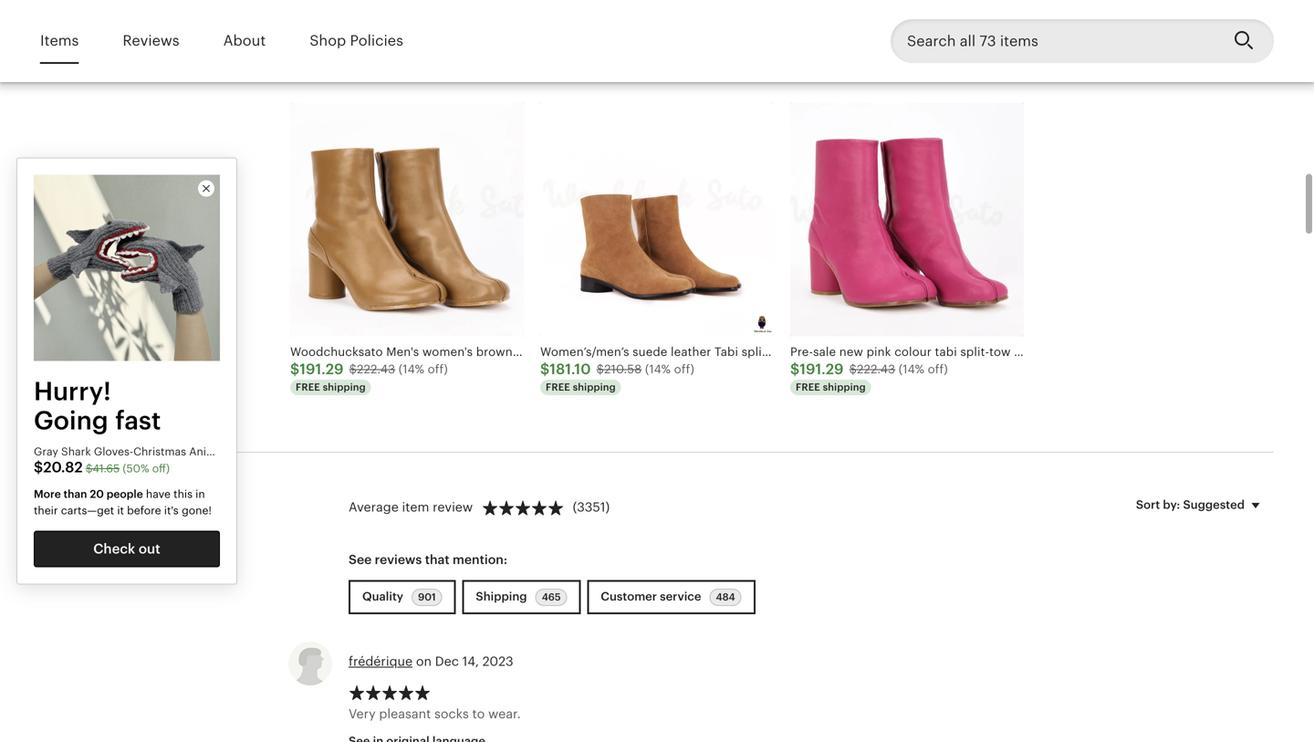 Task type: describe. For each thing, give the bounding box(es) containing it.
210.58 (14% off)
[[855, 49, 945, 62]]

going fast
[[34, 406, 161, 435]]

484
[[716, 591, 736, 603]]

that
[[425, 553, 450, 567]]

men's
[[1118, 31, 1151, 45]]

1 vertical spatial reviews
[[40, 494, 109, 513]]

see
[[349, 553, 372, 567]]

(14% inside the tabi split toe men's women's 8cm heel leather b $ 191.29 $ 222.43 (14% off)
[[1149, 49, 1175, 62]]

2023
[[483, 654, 514, 669]]

new
[[840, 345, 864, 359]]

(14% inside the pre-sale new pink colour tabi split-tow pink boots 8 cm heel height $ 191.29 $ 222.43 (14% off) free shipping
[[899, 362, 925, 376]]

shipping
[[476, 590, 530, 603]]

222.43 inside the pre-sale new pink colour tabi split-tow pink boots 8 cm heel height $ 191.29 $ 222.43 (14% off) free shipping
[[857, 362, 896, 376]]

split- for 222.43
[[585, 345, 614, 359]]

20
[[90, 488, 104, 500]]

(50%
[[123, 463, 149, 475]]

1 pink from the left
[[867, 345, 892, 359]]

48
[[717, 345, 732, 359]]

0 vertical spatial 210.58
[[855, 49, 892, 62]]

about
[[223, 33, 266, 49]]

sort
[[1137, 498, 1161, 512]]

tow
[[990, 345, 1011, 359]]

181.10
[[550, 361, 591, 378]]

leather inside 'woodchucksato men's women's brown leather tabi split-toe boots size 35-48 $ 191.29 $ 222.43 (14% off) free shipping'
[[516, 345, 557, 359]]

very pleasant socks to wear.
[[349, 707, 521, 721]]

very
[[349, 707, 376, 721]]

tabi inside woodchucksato tabi western boots 191.29
[[386, 31, 410, 45]]

(3351)
[[573, 500, 610, 515]]

frédérique link
[[349, 654, 413, 669]]

boots inside woodchucksato tabi western boots 191.29
[[463, 31, 496, 45]]

carts—get
[[61, 505, 114, 517]]

have this in their carts—get it before it's gone!
[[34, 488, 212, 517]]

women's
[[1155, 31, 1205, 45]]

items
[[40, 33, 79, 49]]

35-
[[698, 345, 717, 359]]

pre-sale new pink colour tabi split-tow pink boots 8 cm heel height image
[[791, 103, 1024, 336]]

$41.65
[[86, 463, 120, 475]]

before
[[127, 505, 161, 517]]

woodchucksato for leather
[[290, 345, 383, 359]]

191.29 inside 'woodchucksato men's women's brown leather tabi split-toe boots size 35-48 $ 191.29 $ 222.43 (14% off) free shipping'
[[300, 361, 344, 378]]

off) down the women's/men's leather tabi split-toe burgundy boots with 3cm heel height eu35-48 image
[[925, 49, 945, 62]]

wear.
[[488, 707, 521, 721]]

901
[[418, 591, 436, 603]]

leather inside the tabi split toe men's women's 8cm heel leather b $ 191.29 $ 222.43 (14% off)
[[1265, 31, 1306, 45]]

pleasant
[[379, 707, 431, 721]]

$20.82
[[34, 459, 83, 476]]

size
[[673, 345, 695, 359]]

Search all 73 items text field
[[891, 19, 1220, 63]]

$20.82 $41.65 (50% off)
[[34, 459, 170, 476]]

free inside $ 181.10 $ 210.58 (14% off) free shipping
[[546, 382, 571, 393]]

reviews link
[[123, 20, 179, 62]]

women's
[[423, 345, 473, 359]]

222.43 inside 'woodchucksato men's women's brown leather tabi split-toe boots size 35-48 $ 191.29 $ 222.43 (14% off) free shipping'
[[357, 362, 396, 376]]

off) inside 'woodchucksato men's women's brown leather tabi split-toe boots size 35-48 $ 191.29 $ 222.43 (14% off) free shipping'
[[428, 362, 448, 376]]

shipping inside the pre-sale new pink colour tabi split-tow pink boots 8 cm heel height $ 191.29 $ 222.43 (14% off) free shipping
[[823, 382, 866, 393]]

8
[[1079, 345, 1086, 359]]

(14% inside $ 181.10 $ 210.58 (14% off) free shipping
[[645, 362, 671, 376]]

14,
[[463, 654, 479, 669]]

cm
[[1089, 345, 1108, 359]]

more
[[34, 488, 61, 500]]

191.29 inside the pre-sale new pink colour tabi split-tow pink boots 8 cm heel height $ 191.29 $ 222.43 (14% off) free shipping
[[800, 361, 844, 378]]

sale
[[814, 345, 837, 359]]

height
[[1139, 345, 1176, 359]]

1 horizontal spatial reviews
[[123, 33, 179, 49]]

in
[[196, 488, 205, 500]]

split
[[1068, 31, 1093, 45]]

items link
[[40, 20, 79, 62]]

this
[[174, 488, 193, 500]]

off) inside $20.82 $41.65 (50% off)
[[152, 463, 170, 475]]

frédérique
[[349, 654, 413, 669]]

heel inside the pre-sale new pink colour tabi split-tow pink boots 8 cm heel height $ 191.29 $ 222.43 (14% off) free shipping
[[1111, 345, 1135, 359]]

frédérique on dec 14, 2023
[[349, 654, 514, 669]]

average
[[349, 500, 399, 515]]

on
[[416, 654, 432, 669]]

210.58 inside $ 181.10 $ 210.58 (14% off) free shipping
[[605, 362, 642, 376]]

191.29 inside woodchucksato tabi western boots 191.29
[[300, 47, 344, 64]]

it's gone!
[[164, 505, 212, 517]]

8cm
[[1208, 31, 1234, 45]]

woodchucksato for 191.29
[[290, 31, 383, 45]]



Task type: vqa. For each thing, say whether or not it's contained in the screenshot.
split- associated with 191.29
yes



Task type: locate. For each thing, give the bounding box(es) containing it.
pink right 'new'
[[867, 345, 892, 359]]

split- inside the pre-sale new pink colour tabi split-tow pink boots 8 cm heel height $ 191.29 $ 222.43 (14% off) free shipping
[[961, 345, 990, 359]]

split- inside 'woodchucksato men's women's brown leather tabi split-toe boots size 35-48 $ 191.29 $ 222.43 (14% off) free shipping'
[[585, 345, 614, 359]]

off) inside the pre-sale new pink colour tabi split-tow pink boots 8 cm heel height $ 191.29 $ 222.43 (14% off) free shipping
[[928, 362, 949, 376]]

out
[[139, 541, 160, 557]]

brown
[[476, 345, 513, 359]]

free
[[296, 382, 320, 393], [546, 382, 571, 393], [796, 382, 821, 393]]

heel right 8cm
[[1237, 31, 1262, 45]]

tabi inside the pre-sale new pink colour tabi split-tow pink boots 8 cm heel height $ 191.29 $ 222.43 (14% off) free shipping
[[935, 345, 958, 359]]

split- for 191.29
[[961, 345, 990, 359]]

boots
[[463, 31, 496, 45], [637, 345, 670, 359], [1043, 345, 1076, 359]]

1 horizontal spatial 210.58
[[855, 49, 892, 62]]

customer
[[601, 590, 657, 603]]

0 horizontal spatial free
[[296, 382, 320, 393]]

split- right colour
[[961, 345, 990, 359]]

0 horizontal spatial toe
[[614, 345, 633, 359]]

service
[[660, 590, 702, 603]]

check
[[93, 541, 135, 557]]

off) inside $ 181.10 $ 210.58 (14% off) free shipping
[[674, 362, 695, 376]]

0 horizontal spatial pink
[[867, 345, 892, 359]]

off) down size at the right of the page
[[674, 362, 695, 376]]

woodchucksato men's women's brown leather tabi split-toe boots size 35-48 $ 191.29 $ 222.43 (14% off) free shipping
[[290, 345, 732, 393]]

reviews
[[375, 553, 422, 567]]

boots inside the pre-sale new pink colour tabi split-tow pink boots 8 cm heel height $ 191.29 $ 222.43 (14% off) free shipping
[[1043, 345, 1076, 359]]

toe inside the tabi split toe men's women's 8cm heel leather b $ 191.29 $ 222.43 (14% off)
[[1096, 31, 1115, 45]]

(14% down the women's/men's leather tabi split-toe burgundy boots with 3cm heel height eu35-48 image
[[896, 49, 921, 62]]

2 shipping from the left
[[573, 382, 616, 393]]

toe
[[1096, 31, 1115, 45], [614, 345, 633, 359]]

dec
[[435, 654, 459, 669]]

shop
[[310, 33, 346, 49]]

by:
[[1164, 498, 1181, 512]]

than
[[64, 488, 87, 500]]

0 horizontal spatial leather
[[516, 345, 557, 359]]

boots left '8'
[[1043, 345, 1076, 359]]

western
[[413, 31, 460, 45]]

1 horizontal spatial tabi
[[935, 345, 958, 359]]

(14% right 181.10 on the left
[[645, 362, 671, 376]]

0 vertical spatial reviews
[[123, 33, 179, 49]]

leather
[[1265, 31, 1306, 45], [516, 345, 557, 359]]

0 vertical spatial toe
[[1096, 31, 1115, 45]]

policies
[[350, 33, 404, 49]]

sort by: suggested
[[1137, 498, 1245, 512]]

0 horizontal spatial 222.43
[[357, 362, 396, 376]]

hurry! going fast
[[34, 377, 161, 435]]

2 woodchucksato from the top
[[290, 345, 383, 359]]

2 horizontal spatial 222.43
[[1108, 49, 1146, 62]]

0 horizontal spatial shipping
[[323, 382, 366, 393]]

shipping inside $ 181.10 $ 210.58 (14% off) free shipping
[[573, 382, 616, 393]]

1 split- from the left
[[585, 345, 614, 359]]

1 horizontal spatial free
[[546, 382, 571, 393]]

socks
[[435, 707, 469, 721]]

heel inside the tabi split toe men's women's 8cm heel leather b $ 191.29 $ 222.43 (14% off)
[[1237, 31, 1262, 45]]

customer service
[[601, 590, 704, 603]]

tabi up 181.10 on the left
[[560, 345, 582, 359]]

(14% down men's
[[399, 362, 425, 376]]

2 horizontal spatial free
[[796, 382, 821, 393]]

1 horizontal spatial heel
[[1237, 31, 1262, 45]]

191.29 inside the tabi split toe men's women's 8cm heel leather b $ 191.29 $ 222.43 (14% off)
[[1050, 47, 1094, 64]]

toe up $ 181.10 $ 210.58 (14% off) free shipping
[[614, 345, 633, 359]]

off)
[[925, 49, 945, 62], [1178, 49, 1199, 62], [428, 362, 448, 376], [674, 362, 695, 376], [928, 362, 949, 376], [152, 463, 170, 475]]

1 woodchucksato from the top
[[290, 31, 383, 45]]

suggested
[[1184, 498, 1245, 512]]

to
[[473, 707, 485, 721]]

1 horizontal spatial boots
[[637, 345, 670, 359]]

it
[[117, 505, 124, 517]]

hurry!
[[34, 377, 111, 406]]

shipping inside 'woodchucksato men's women's brown leather tabi split-toe boots size 35-48 $ 191.29 $ 222.43 (14% off) free shipping'
[[323, 382, 366, 393]]

item
[[402, 500, 430, 515]]

pre-
[[791, 345, 814, 359]]

free inside the pre-sale new pink colour tabi split-tow pink boots 8 cm heel height $ 191.29 $ 222.43 (14% off) free shipping
[[796, 382, 821, 393]]

have
[[146, 488, 171, 500]]

tabi inside 'woodchucksato men's women's brown leather tabi split-toe boots size 35-48 $ 191.29 $ 222.43 (14% off) free shipping'
[[560, 345, 582, 359]]

boots right western
[[463, 31, 496, 45]]

1 horizontal spatial toe
[[1096, 31, 1115, 45]]

1 horizontal spatial leather
[[1265, 31, 1306, 45]]

more than 20 people
[[34, 488, 143, 500]]

(14% down "women's"
[[1149, 49, 1175, 62]]

b
[[1309, 31, 1315, 45]]

tabi for 191.29
[[935, 345, 958, 359]]

0 horizontal spatial 210.58
[[605, 362, 642, 376]]

2 horizontal spatial boots
[[1043, 345, 1076, 359]]

0 horizontal spatial tabi
[[560, 345, 582, 359]]

woodchucksato men's women's brown leather tabi split-toe boots size 35-48 image
[[290, 103, 524, 336]]

210.58 down the women's/men's leather tabi split-toe burgundy boots with 3cm heel height eu35-48 image
[[855, 49, 892, 62]]

210.58
[[855, 49, 892, 62], [605, 362, 642, 376]]

0 horizontal spatial split-
[[585, 345, 614, 359]]

off) inside the tabi split toe men's women's 8cm heel leather b $ 191.29 $ 222.43 (14% off)
[[1178, 49, 1199, 62]]

tabi left western
[[386, 31, 410, 45]]

quality
[[362, 590, 406, 603]]

0 horizontal spatial tabi
[[386, 31, 410, 45]]

tabi for 222.43
[[560, 345, 582, 359]]

shop policies link
[[310, 20, 404, 62]]

0 horizontal spatial boots
[[463, 31, 496, 45]]

1 vertical spatial woodchucksato
[[290, 345, 383, 359]]

1 free from the left
[[296, 382, 320, 393]]

split- up $ 181.10 $ 210.58 (14% off) free shipping
[[585, 345, 614, 359]]

1 horizontal spatial shipping
[[573, 382, 616, 393]]

1 vertical spatial 210.58
[[605, 362, 642, 376]]

2 tabi from the left
[[1041, 31, 1065, 45]]

1 horizontal spatial pink
[[1015, 345, 1039, 359]]

see reviews that mention:
[[349, 553, 508, 567]]

1 horizontal spatial tabi
[[1041, 31, 1065, 45]]

boots left size at the right of the page
[[637, 345, 670, 359]]

0 horizontal spatial heel
[[1111, 345, 1135, 359]]

2 tabi from the left
[[935, 345, 958, 359]]

split-
[[585, 345, 614, 359], [961, 345, 990, 359]]

heel right cm
[[1111, 345, 1135, 359]]

2 split- from the left
[[961, 345, 990, 359]]

1 shipping from the left
[[323, 382, 366, 393]]

tabi
[[386, 31, 410, 45], [1041, 31, 1065, 45]]

1 vertical spatial toe
[[614, 345, 633, 359]]

$
[[1041, 47, 1050, 64], [1100, 49, 1108, 62], [290, 361, 300, 378], [541, 361, 550, 378], [791, 361, 800, 378], [349, 362, 357, 376], [597, 362, 605, 376], [850, 362, 857, 376]]

sort by: suggested button
[[1123, 486, 1281, 524]]

women's/men's suede leather tabi split-toe bronze boots with 3cm heel height eu35-48 image
[[541, 103, 774, 336]]

average item review
[[349, 500, 473, 515]]

pre-sale new pink colour tabi split-tow pink boots 8 cm heel height $ 191.29 $ 222.43 (14% off) free shipping
[[791, 345, 1176, 393]]

woodchucksato inside woodchucksato tabi western boots 191.29
[[290, 31, 383, 45]]

about link
[[223, 20, 266, 62]]

2 pink from the left
[[1015, 345, 1039, 359]]

222.43 down 'new'
[[857, 362, 896, 376]]

toe inside 'woodchucksato men's women's brown leather tabi split-toe boots size 35-48 $ 191.29 $ 222.43 (14% off) free shipping'
[[614, 345, 633, 359]]

shop policies
[[310, 33, 404, 49]]

mention:
[[453, 553, 508, 567]]

1 vertical spatial leather
[[516, 345, 557, 359]]

1 horizontal spatial 222.43
[[857, 362, 896, 376]]

off) down colour
[[928, 362, 949, 376]]

0 vertical spatial heel
[[1237, 31, 1262, 45]]

leather up 181.10 on the left
[[516, 345, 557, 359]]

tabi right colour
[[935, 345, 958, 359]]

222.43
[[1108, 49, 1146, 62], [357, 362, 396, 376], [857, 362, 896, 376]]

2 horizontal spatial shipping
[[823, 382, 866, 393]]

check out
[[93, 541, 160, 557]]

1 horizontal spatial split-
[[961, 345, 990, 359]]

heel
[[1237, 31, 1262, 45], [1111, 345, 1135, 359]]

men's
[[386, 345, 419, 359]]

off) down women's
[[428, 362, 448, 376]]

(14% down colour
[[899, 362, 925, 376]]

woodchucksato
[[290, 31, 383, 45], [290, 345, 383, 359]]

222.43 down men's
[[357, 362, 396, 376]]

(14% inside 'woodchucksato men's women's brown leather tabi split-toe boots size 35-48 $ 191.29 $ 222.43 (14% off) free shipping'
[[399, 362, 425, 376]]

$ 181.10 $ 210.58 (14% off) free shipping
[[541, 361, 695, 393]]

their
[[34, 505, 58, 517]]

210.58 right 181.10 on the left
[[605, 362, 642, 376]]

off) right (50%
[[152, 463, 170, 475]]

tabi split toe men's women's 8cm heel leather boots eu35-49 image
[[1041, 0, 1275, 22]]

tabi left split
[[1041, 31, 1065, 45]]

222.43 down men's
[[1108, 49, 1146, 62]]

boots inside 'woodchucksato men's women's brown leather tabi split-toe boots size 35-48 $ 191.29 $ 222.43 (14% off) free shipping'
[[637, 345, 670, 359]]

3 free from the left
[[796, 382, 821, 393]]

women's/men's leather tabi split-toe burgundy boots with 3cm heel height eu35-48 image
[[791, 0, 1024, 22]]

colour
[[895, 345, 932, 359]]

tabi
[[560, 345, 582, 359], [935, 345, 958, 359]]

off) down "women's"
[[1178, 49, 1199, 62]]

people
[[107, 488, 143, 500]]

tabi split toe men's women's 8cm heel leather b $ 191.29 $ 222.43 (14% off)
[[1041, 31, 1315, 64]]

1 tabi from the left
[[386, 31, 410, 45]]

1 tabi from the left
[[560, 345, 582, 359]]

0 horizontal spatial reviews
[[40, 494, 109, 513]]

review
[[433, 500, 473, 515]]

woodchucksato tabi western boots 191.29
[[290, 31, 496, 64]]

222.43 inside the tabi split toe men's women's 8cm heel leather b $ 191.29 $ 222.43 (14% off)
[[1108, 49, 1146, 62]]

(14%
[[896, 49, 921, 62], [1149, 49, 1175, 62], [399, 362, 425, 376], [645, 362, 671, 376], [899, 362, 925, 376]]

pink right the tow
[[1015, 345, 1039, 359]]

tabi inside the tabi split toe men's women's 8cm heel leather b $ 191.29 $ 222.43 (14% off)
[[1041, 31, 1065, 45]]

191.29
[[300, 47, 344, 64], [1050, 47, 1094, 64], [300, 361, 344, 378], [800, 361, 844, 378]]

2 free from the left
[[546, 382, 571, 393]]

3 shipping from the left
[[823, 382, 866, 393]]

woodchucksato inside 'woodchucksato men's women's brown leather tabi split-toe boots size 35-48 $ 191.29 $ 222.43 (14% off) free shipping'
[[290, 345, 383, 359]]

0 vertical spatial leather
[[1265, 31, 1306, 45]]

0 vertical spatial woodchucksato
[[290, 31, 383, 45]]

465
[[542, 591, 561, 603]]

free inside 'woodchucksato men's women's brown leather tabi split-toe boots size 35-48 $ 191.29 $ 222.43 (14% off) free shipping'
[[296, 382, 320, 393]]

1 vertical spatial heel
[[1111, 345, 1135, 359]]

toe right split
[[1096, 31, 1115, 45]]

leather left the b
[[1265, 31, 1306, 45]]



